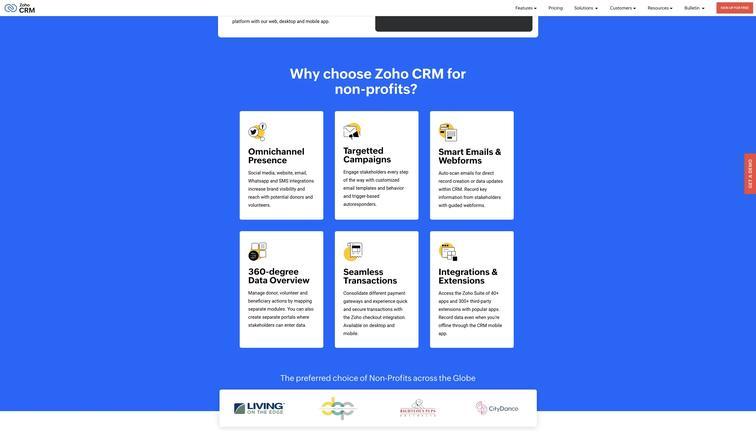 Task type: locate. For each thing, give the bounding box(es) containing it.
1 vertical spatial for
[[475, 171, 481, 176]]

on
[[363, 323, 368, 329]]

data inside auto-scan emails for direct record creation or data updates within crm. record key information from stakeholders with guided webforms.
[[476, 179, 485, 184]]

data up through at the right bottom of page
[[454, 315, 463, 321]]

of left 40+
[[486, 291, 490, 296]]

zoho inside why choose zoho crm for non-profits?
[[375, 66, 409, 82]]

gateways
[[343, 299, 363, 305]]

1 horizontal spatial zoho
[[375, 66, 409, 82]]

emails
[[461, 171, 474, 176]]

brand
[[267, 187, 279, 192]]

autoresponders.
[[343, 202, 377, 207]]

enter
[[284, 323, 295, 329]]

0 horizontal spatial data
[[454, 315, 463, 321]]

webforms
[[439, 156, 482, 166]]

data
[[248, 276, 268, 286]]

with up templates
[[366, 178, 374, 183]]

2 vertical spatial zoho
[[351, 315, 362, 321]]

for inside why choose zoho crm for non-profits?
[[447, 66, 466, 82]]

with down quick
[[394, 307, 402, 313]]

of up email
[[343, 178, 348, 183]]

& inside integrations & extensions
[[492, 267, 498, 277]]

with
[[366, 178, 374, 183], [261, 195, 269, 200], [439, 203, 447, 209], [394, 307, 402, 313], [462, 307, 471, 313]]

choose
[[323, 66, 372, 82]]

of left non-
[[360, 374, 368, 383]]

profits
[[388, 374, 412, 383]]

1 vertical spatial of
[[486, 291, 490, 296]]

& right emails
[[495, 147, 502, 157]]

2 vertical spatial stakeholders
[[248, 323, 275, 329]]

1 vertical spatial stakeholders
[[475, 195, 501, 201]]

zoho inside consolidate different payment gateways and experience quick and secure transactions with the zoho checkout integration. available on desktop and mobile.
[[351, 315, 362, 321]]

0 horizontal spatial for
[[447, 66, 466, 82]]

can left the "enter"
[[276, 323, 283, 329]]

sms
[[279, 179, 288, 184]]

2 horizontal spatial zoho
[[463, 291, 473, 296]]

1 horizontal spatial for
[[475, 171, 481, 176]]

you
[[287, 307, 295, 312]]

apps
[[439, 299, 449, 305]]

separate down modules.
[[262, 315, 280, 320]]

can
[[296, 307, 304, 312], [276, 323, 283, 329]]

scan
[[450, 171, 459, 176]]

data.
[[296, 323, 306, 329]]

2 horizontal spatial of
[[486, 291, 490, 296]]

0 horizontal spatial crm
[[412, 66, 444, 82]]

0 horizontal spatial of
[[343, 178, 348, 183]]

40+
[[491, 291, 499, 296]]

the down engage
[[349, 178, 355, 183]]

information
[[439, 195, 463, 201]]

1 horizontal spatial data
[[476, 179, 485, 184]]

non-
[[369, 374, 388, 383]]

with inside engage stakeholders every step of the way with customized email templates and behavior and trigger-based autoresponders.
[[366, 178, 374, 183]]

consolidate different payment gateways and experience quick and secure transactions with the zoho checkout integration. available on desktop and mobile.
[[343, 291, 407, 337]]

0 vertical spatial &
[[495, 147, 502, 157]]

0 vertical spatial zoho
[[375, 66, 409, 82]]

mapping
[[294, 299, 312, 304]]

data right or
[[476, 179, 485, 184]]

the
[[349, 178, 355, 183], [455, 291, 461, 296], [343, 315, 350, 321], [470, 323, 476, 329], [439, 374, 451, 383]]

1 horizontal spatial stakeholders
[[360, 170, 386, 175]]

engage stakeholders every step of the way with customized email templates and behavior and trigger-based autoresponders.
[[343, 170, 408, 207]]

access the zoho suite of 40+ apps and 300+ third-party extensions with popular apps. record data even when you're offline through the crm mobile app.
[[439, 291, 502, 337]]

1 horizontal spatial crm
[[477, 323, 487, 329]]

of
[[343, 178, 348, 183], [486, 291, 490, 296], [360, 374, 368, 383]]

1 vertical spatial record
[[439, 315, 453, 321]]

0 horizontal spatial can
[[276, 323, 283, 329]]

campaigns
[[343, 155, 391, 165]]

record up offline
[[439, 315, 453, 321]]

bulletin
[[685, 5, 701, 10]]

get a demo
[[748, 159, 753, 189]]

can down mapping
[[296, 307, 304, 312]]

0 horizontal spatial zoho
[[351, 315, 362, 321]]

0 vertical spatial stakeholders
[[360, 170, 386, 175]]

profits?
[[366, 81, 418, 97]]

0 horizontal spatial stakeholders
[[248, 323, 275, 329]]

customers
[[610, 5, 632, 10]]

free
[[741, 6, 749, 10]]

beneficiary
[[248, 299, 271, 304]]

resources link
[[648, 0, 673, 16]]

checkout
[[363, 315, 382, 321]]

with inside consolidate different payment gateways and experience quick and secure transactions with the zoho checkout integration. available on desktop and mobile.
[[394, 307, 402, 313]]

of inside access the zoho suite of 40+ apps and 300+ third-party extensions with popular apps. record data even when you're offline through the crm mobile app.
[[486, 291, 490, 296]]

and down email
[[343, 194, 351, 199]]

stakeholders down create
[[248, 323, 275, 329]]

2 horizontal spatial stakeholders
[[475, 195, 501, 201]]

1 vertical spatial zoho
[[463, 291, 473, 296]]

1 vertical spatial data
[[454, 315, 463, 321]]

stakeholders
[[360, 170, 386, 175], [475, 195, 501, 201], [248, 323, 275, 329]]

different
[[369, 291, 386, 296]]

from
[[464, 195, 473, 201]]

solutions
[[574, 5, 594, 10]]

consolidate
[[343, 291, 368, 296]]

& inside smart emails & webforms
[[495, 147, 502, 157]]

or
[[471, 179, 475, 184]]

and inside the manage donor, volunteer and beneficiary actions by mapping separate modules. you can also create separate portals where stakeholders can enter data.
[[300, 291, 308, 296]]

data
[[476, 179, 485, 184], [454, 315, 463, 321]]

with inside the social media, website, email, whatsapp and sms integrations increase brand visibility and reach with potential donors and volunteers.
[[261, 195, 269, 200]]

zoho
[[375, 66, 409, 82], [463, 291, 473, 296], [351, 315, 362, 321]]

1 vertical spatial crm
[[477, 323, 487, 329]]

0 vertical spatial for
[[447, 66, 466, 82]]

emails
[[466, 147, 493, 157]]

transactions
[[367, 307, 393, 313]]

0 horizontal spatial record
[[439, 315, 453, 321]]

suite
[[474, 291, 485, 296]]

1 horizontal spatial of
[[360, 374, 368, 383]]

zoho inside access the zoho suite of 40+ apps and 300+ third-party extensions with popular apps. record data even when you're offline through the crm mobile app.
[[463, 291, 473, 296]]

data inside access the zoho suite of 40+ apps and 300+ third-party extensions with popular apps. record data even when you're offline through the crm mobile app.
[[454, 315, 463, 321]]

available
[[343, 323, 362, 329]]

360-degree data overview
[[248, 267, 310, 286]]

sign up for free
[[721, 6, 749, 10]]

for
[[447, 66, 466, 82], [475, 171, 481, 176]]

quick
[[396, 299, 407, 305]]

0 vertical spatial of
[[343, 178, 348, 183]]

with up volunteers.
[[261, 195, 269, 200]]

record down or
[[464, 187, 479, 192]]

reach
[[248, 195, 260, 200]]

the up available
[[343, 315, 350, 321]]

stakeholders down the 'campaigns'
[[360, 170, 386, 175]]

the
[[280, 374, 294, 383]]

updates
[[486, 179, 503, 184]]

access
[[439, 291, 454, 296]]

and up extensions
[[450, 299, 458, 305]]

and up mapping
[[300, 291, 308, 296]]

demo
[[748, 159, 753, 174]]

with down 'information' on the right
[[439, 203, 447, 209]]

manage
[[248, 291, 265, 296]]

1 horizontal spatial can
[[296, 307, 304, 312]]

extensions
[[439, 276, 485, 286]]

1 vertical spatial &
[[492, 267, 498, 277]]

0 vertical spatial separate
[[248, 307, 266, 312]]

auto-scan emails for direct record creation or data updates within crm. record key information from stakeholders with guided webforms.
[[439, 171, 503, 209]]

based
[[367, 194, 379, 199]]

choice
[[333, 374, 358, 383]]

integrations & extensions
[[439, 267, 498, 286]]

for inside auto-scan emails for direct record creation or data updates within crm. record key information from stakeholders with guided webforms.
[[475, 171, 481, 176]]

with inside auto-scan emails for direct record creation or data updates within crm. record key information from stakeholders with guided webforms.
[[439, 203, 447, 209]]

0 vertical spatial data
[[476, 179, 485, 184]]

360-
[[248, 267, 269, 277]]

email,
[[295, 171, 307, 176]]

overview
[[270, 276, 310, 286]]

stakeholders down key
[[475, 195, 501, 201]]

why
[[290, 66, 320, 82]]

the inside engage stakeholders every step of the way with customized email templates and behavior and trigger-based autoresponders.
[[349, 178, 355, 183]]

features link
[[516, 0, 537, 16]]

step
[[399, 170, 408, 175]]

features
[[516, 5, 533, 10]]

across
[[413, 374, 437, 383]]

0 vertical spatial record
[[464, 187, 479, 192]]

seamless transactions
[[343, 267, 397, 286]]

seamless
[[343, 267, 384, 277]]

0 vertical spatial crm
[[412, 66, 444, 82]]

manage donor, volunteer and beneficiary actions by mapping separate modules. you can also create separate portals where stakeholders can enter data.
[[248, 291, 314, 329]]

omnichannel presence
[[248, 147, 304, 166]]

1 vertical spatial separate
[[262, 315, 280, 320]]

separate down beneficiary at the left bottom of page
[[248, 307, 266, 312]]

with down 300+
[[462, 307, 471, 313]]

of inside engage stakeholders every step of the way with customized email templates and behavior and trigger-based autoresponders.
[[343, 178, 348, 183]]

behavior
[[386, 186, 404, 191]]

& up 40+
[[492, 267, 498, 277]]

integrations
[[439, 267, 490, 277]]

apps.
[[489, 307, 500, 313]]

1 horizontal spatial record
[[464, 187, 479, 192]]

and right donors
[[305, 195, 313, 200]]

integrations
[[290, 179, 314, 184]]

zoho crm logo image
[[4, 2, 35, 14]]

why choose zoho crm for non-profits?
[[290, 66, 466, 97]]



Task type: vqa. For each thing, say whether or not it's contained in the screenshot.
data
yes



Task type: describe. For each thing, give the bounding box(es) containing it.
sign up for free link
[[717, 2, 753, 14]]

the down even
[[470, 323, 476, 329]]

increase
[[248, 187, 266, 192]]

desktop
[[369, 323, 386, 329]]

300+
[[459, 299, 469, 305]]

through
[[453, 323, 468, 329]]

smart emails & webforms
[[439, 147, 502, 166]]

key
[[480, 187, 487, 192]]

targetted campaigns
[[343, 146, 391, 165]]

templates
[[356, 186, 376, 191]]

popular
[[472, 307, 487, 313]]

and down integration.
[[387, 323, 395, 329]]

the preferred choice of non-profits across the globe
[[280, 374, 476, 383]]

degree
[[269, 267, 299, 277]]

create
[[248, 315, 261, 320]]

stakeholders inside the manage donor, volunteer and beneficiary actions by mapping separate modules. you can also create separate portals where stakeholders can enter data.
[[248, 323, 275, 329]]

donor,
[[266, 291, 279, 296]]

omnichannel
[[248, 147, 304, 157]]

with inside access the zoho suite of 40+ apps and 300+ third-party extensions with popular apps. record data even when you're offline through the crm mobile app.
[[462, 307, 471, 313]]

you're
[[487, 315, 500, 321]]

resources
[[648, 5, 669, 10]]

and down the 'customized'
[[378, 186, 385, 191]]

solutions link
[[574, 0, 599, 16]]

of for targetted campaigns
[[343, 178, 348, 183]]

donors
[[290, 195, 304, 200]]

creation
[[453, 179, 470, 184]]

the left globe
[[439, 374, 451, 383]]

zoho for the
[[463, 291, 473, 296]]

when
[[475, 315, 486, 321]]

a
[[748, 175, 753, 178]]

pricing
[[549, 5, 563, 10]]

non-
[[335, 81, 366, 97]]

transactions
[[343, 276, 397, 286]]

and inside access the zoho suite of 40+ apps and 300+ third-party extensions with popular apps. record data even when you're offline through the crm mobile app.
[[450, 299, 458, 305]]

also
[[305, 307, 314, 312]]

even
[[465, 315, 474, 321]]

offline
[[439, 323, 451, 329]]

party
[[481, 299, 491, 305]]

record inside auto-scan emails for direct record creation or data updates within crm. record key information from stakeholders with guided webforms.
[[464, 187, 479, 192]]

engage
[[343, 170, 359, 175]]

smart
[[439, 147, 464, 157]]

auto-
[[439, 171, 450, 176]]

0 vertical spatial can
[[296, 307, 304, 312]]

and down 'integrations'
[[297, 187, 305, 192]]

by
[[288, 299, 293, 304]]

webforms.
[[464, 203, 485, 209]]

stakeholders inside engage stakeholders every step of the way with customized email templates and behavior and trigger-based autoresponders.
[[360, 170, 386, 175]]

sign
[[721, 6, 729, 10]]

social media, website, email, whatsapp and sms integrations increase brand visibility and reach with potential donors and volunteers.
[[248, 171, 314, 208]]

where
[[297, 315, 309, 320]]

preferred
[[296, 374, 331, 383]]

record
[[439, 179, 452, 184]]

crm.
[[452, 187, 463, 192]]

every
[[387, 170, 398, 175]]

experience
[[373, 299, 395, 305]]

portals
[[281, 315, 296, 320]]

the inside consolidate different payment gateways and experience quick and secure transactions with the zoho checkout integration. available on desktop and mobile.
[[343, 315, 350, 321]]

volunteers.
[[248, 203, 271, 208]]

actions
[[272, 299, 287, 304]]

secure
[[352, 307, 366, 313]]

website,
[[277, 171, 294, 176]]

stakeholders inside auto-scan emails for direct record creation or data updates within crm. record key information from stakeholders with guided webforms.
[[475, 195, 501, 201]]

for
[[734, 6, 741, 10]]

and up secure
[[364, 299, 372, 305]]

get a demo link
[[745, 154, 756, 194]]

modules.
[[267, 307, 286, 312]]

1 vertical spatial can
[[276, 323, 283, 329]]

the up 300+
[[455, 291, 461, 296]]

and up brand
[[270, 179, 278, 184]]

extensions
[[439, 307, 461, 313]]

direct
[[482, 171, 494, 176]]

zoho for choose
[[375, 66, 409, 82]]

whatsapp
[[248, 179, 269, 184]]

record inside access the zoho suite of 40+ apps and 300+ third-party extensions with popular apps. record data even when you're offline through the crm mobile app.
[[439, 315, 453, 321]]

bulletin link
[[685, 0, 705, 16]]

customized
[[376, 178, 399, 183]]

get
[[748, 179, 753, 189]]

globe
[[453, 374, 476, 383]]

visibility
[[280, 187, 296, 192]]

up
[[729, 6, 733, 10]]

2 vertical spatial of
[[360, 374, 368, 383]]

media,
[[262, 171, 276, 176]]

crm inside access the zoho suite of 40+ apps and 300+ third-party extensions with popular apps. record data even when you're offline through the crm mobile app.
[[477, 323, 487, 329]]

of for integrations & extensions
[[486, 291, 490, 296]]

way
[[356, 178, 365, 183]]

crm inside why choose zoho crm for non-profits?
[[412, 66, 444, 82]]

pricing link
[[549, 0, 563, 16]]

and down 'gateways'
[[343, 307, 351, 313]]



